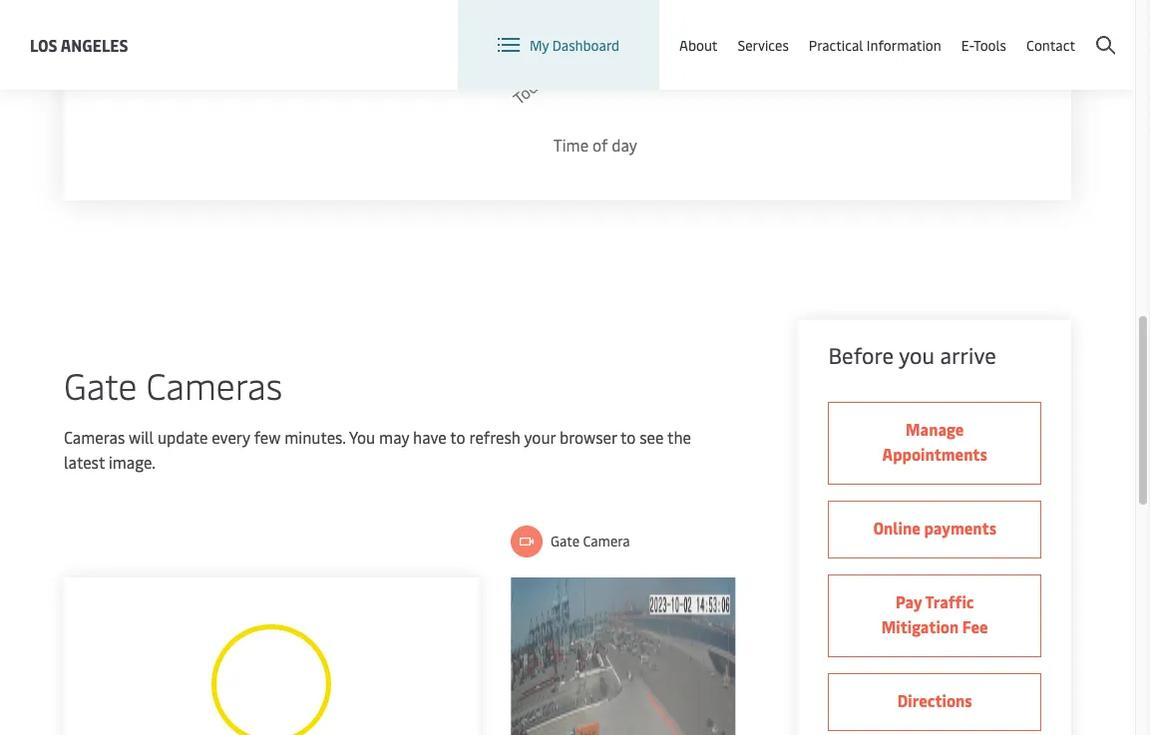 Task type: vqa. For each thing, say whether or not it's contained in the screenshot.
who
no



Task type: locate. For each thing, give the bounding box(es) containing it.
directions
[[898, 690, 973, 712]]

directions link
[[829, 674, 1042, 731]]

minutes.
[[285, 426, 346, 448]]

contact button
[[1027, 0, 1076, 90]]

camera
[[583, 532, 630, 551]]

1 horizontal spatial to
[[621, 426, 636, 448]]

manage appointments
[[883, 418, 988, 465]]

arrive
[[940, 340, 997, 370]]

gate up will
[[64, 360, 137, 409]]

cameras inside cameras will update every few minutes. you may have to refresh your browser to see the latest image.
[[64, 426, 125, 448]]

1 vertical spatial cameras
[[64, 426, 125, 448]]

manage
[[906, 418, 964, 440]]

pay
[[896, 591, 922, 613]]

1 horizontal spatial gate
[[551, 532, 580, 551]]

gate left 'camera'
[[551, 532, 580, 551]]

cameras up "latest"
[[64, 426, 125, 448]]

practical information button
[[809, 0, 942, 90]]

e-tools button
[[962, 0, 1007, 90]]

about
[[680, 35, 718, 54]]

to
[[450, 426, 466, 448], [621, 426, 636, 448]]

you
[[349, 426, 375, 448]]

cameras
[[146, 360, 283, 409], [64, 426, 125, 448]]

my
[[530, 35, 549, 54]]

global menu button
[[911, 0, 1066, 59]]

to right have
[[450, 426, 466, 448]]

contact
[[1027, 35, 1076, 54]]

gate cameras
[[64, 360, 283, 409]]

pay traffic mitigation fee
[[882, 591, 989, 638]]

payments
[[924, 517, 997, 539]]

1 vertical spatial gate
[[551, 532, 580, 551]]

appointments
[[883, 443, 988, 465]]

gate inside button
[[551, 532, 580, 551]]

update
[[158, 426, 208, 448]]

angeles
[[61, 33, 128, 55]]

you
[[899, 340, 935, 370]]

online payments
[[874, 517, 997, 539]]

0 vertical spatial gate
[[64, 360, 137, 409]]

before you arrive
[[829, 340, 997, 370]]

gate for gate camera
[[551, 532, 580, 551]]

0 horizontal spatial to
[[450, 426, 466, 448]]

about button
[[680, 0, 718, 90]]

dashboard
[[553, 35, 620, 54]]

0 horizontal spatial gate
[[64, 360, 137, 409]]

los angeles
[[30, 33, 128, 55]]

cameras up every
[[146, 360, 283, 409]]

1 to from the left
[[450, 426, 466, 448]]

fee
[[963, 616, 989, 638]]

gate
[[64, 360, 137, 409], [551, 532, 580, 551]]

global menu
[[955, 18, 1046, 40]]

0 vertical spatial cameras
[[146, 360, 283, 409]]

2 to from the left
[[621, 426, 636, 448]]

your
[[524, 426, 556, 448]]

tools
[[974, 35, 1007, 54]]

gate camera button
[[511, 526, 630, 558]]

0 horizontal spatial cameras
[[64, 426, 125, 448]]

my dashboard
[[530, 35, 620, 54]]

see
[[640, 426, 664, 448]]

to left see
[[621, 426, 636, 448]]



Task type: describe. For each thing, give the bounding box(es) containing it.
services
[[738, 35, 789, 54]]

will
[[129, 426, 154, 448]]

1 horizontal spatial cameras
[[146, 360, 283, 409]]

image.
[[109, 451, 156, 473]]

latest
[[64, 451, 105, 473]]

may
[[379, 426, 409, 448]]

traffic
[[926, 591, 974, 613]]

practical information
[[809, 35, 942, 54]]

global
[[955, 18, 1001, 40]]

los angeles link
[[30, 32, 128, 57]]

menu
[[1005, 18, 1046, 40]]

online payments link
[[829, 501, 1042, 559]]

few
[[254, 426, 281, 448]]

online
[[874, 517, 921, 539]]

my dashboard button
[[498, 0, 620, 90]]

e-
[[962, 35, 974, 54]]

information
[[867, 35, 942, 54]]

services button
[[738, 0, 789, 90]]

refresh
[[470, 426, 521, 448]]

e-tools
[[962, 35, 1007, 54]]

manage appointments link
[[829, 402, 1042, 485]]

cameras will update every few minutes. you may have to refresh your browser to see the latest image.
[[64, 426, 692, 473]]

the
[[668, 426, 692, 448]]

gate camera
[[551, 532, 630, 551]]

gate for gate cameras
[[64, 360, 137, 409]]

mitigation
[[882, 616, 959, 638]]

los
[[30, 33, 58, 55]]

browser
[[560, 426, 617, 448]]

have
[[413, 426, 447, 448]]

every
[[212, 426, 250, 448]]

pay traffic mitigation fee link
[[829, 575, 1042, 658]]

before
[[829, 340, 894, 370]]

practical
[[809, 35, 864, 54]]



